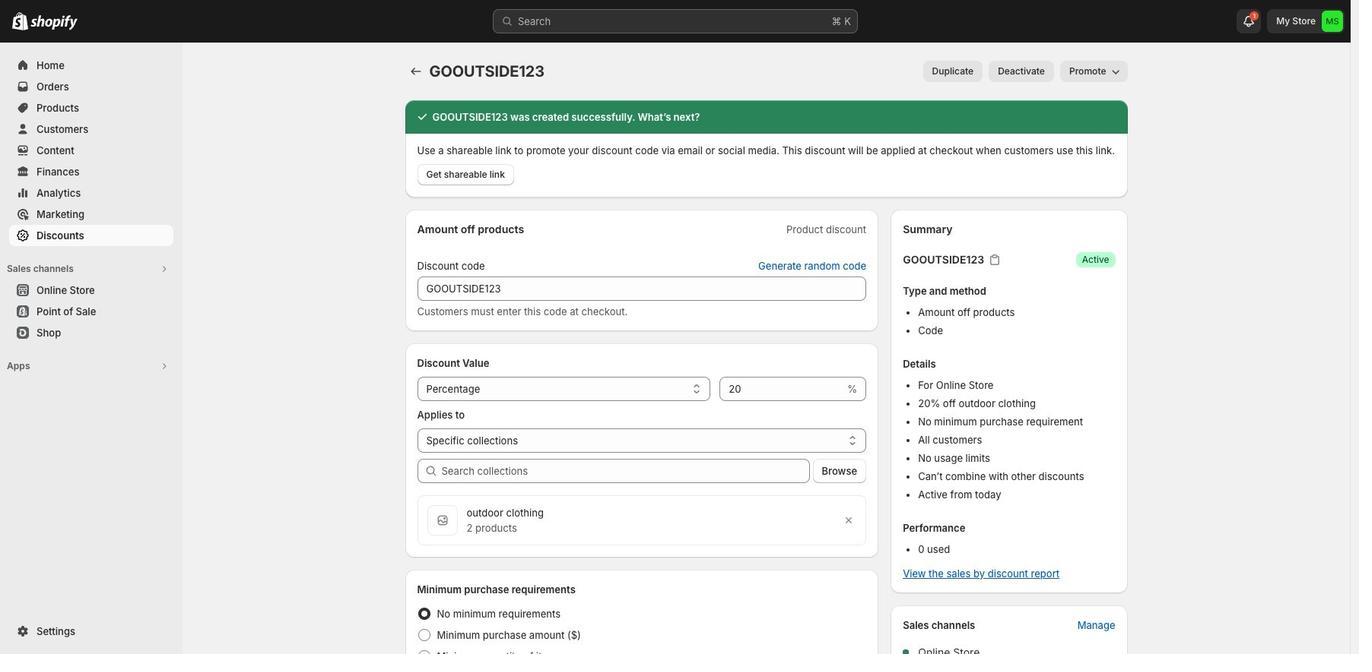 Task type: locate. For each thing, give the bounding box(es) containing it.
1 horizontal spatial shopify image
[[30, 15, 78, 30]]

0 horizontal spatial shopify image
[[12, 12, 28, 30]]

shopify image
[[12, 12, 28, 30], [30, 15, 78, 30]]

None text field
[[417, 277, 867, 301], [720, 377, 845, 402], [417, 277, 867, 301], [720, 377, 845, 402]]



Task type: describe. For each thing, give the bounding box(es) containing it.
my store image
[[1322, 11, 1343, 32]]

Search collections text field
[[442, 459, 810, 484]]



Task type: vqa. For each thing, say whether or not it's contained in the screenshot.
Keyboard on the top
no



